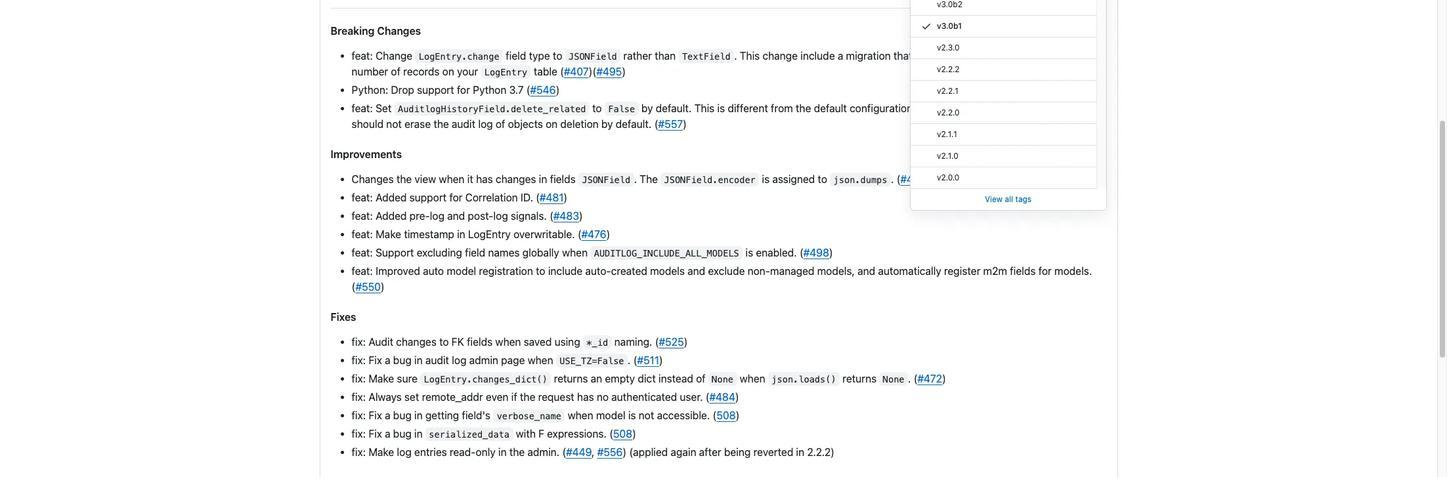 Task type: vqa. For each thing, say whether or not it's contained in the screenshot.
Signals.
yes



Task type: locate. For each thing, give the bounding box(es) containing it.
bug
[[393, 354, 412, 366], [393, 409, 412, 421], [393, 428, 412, 440]]

6 feat: from the top
[[352, 247, 373, 258]]

a inside the . this change include a migration that may take time to run depending on the number of records on your
[[838, 50, 843, 61]]

the right 'erase'
[[434, 118, 449, 130]]

for left models.
[[1039, 265, 1052, 277]]

(
[[560, 65, 564, 77], [526, 84, 530, 96], [655, 118, 658, 130], [897, 173, 901, 185], [536, 191, 540, 203], [550, 210, 554, 222], [578, 228, 582, 240], [800, 247, 804, 258], [352, 281, 355, 293], [655, 336, 659, 348], [633, 354, 637, 366], [914, 373, 918, 385], [706, 391, 710, 403], [713, 409, 717, 421], [610, 428, 613, 440], [562, 446, 566, 458]]

and right models
[[688, 265, 706, 277]]

v3.0b1 link
[[911, 16, 1096, 37]]

none up #484 link
[[712, 374, 734, 385]]

( inside feat: improved auto model registration to include auto-created models and exclude non-managed models, and automatically register m2m fields for models. (
[[352, 281, 355, 293]]

1 horizontal spatial changes
[[496, 173, 536, 185]]

on down logentry.change
[[442, 65, 454, 77]]

508 up #556
[[613, 428, 633, 440]]

register
[[944, 265, 981, 277]]

model right auto
[[447, 265, 476, 277]]

1 vertical spatial this
[[695, 102, 715, 114]]

on right depending
[[1069, 50, 1081, 61]]

being
[[724, 446, 751, 458]]

to left run
[[984, 50, 994, 61]]

1 horizontal spatial this
[[740, 50, 760, 61]]

default.
[[656, 102, 692, 114], [616, 118, 652, 130]]

fields inside the changes the view when it has changes in fields jsonfield . the jsonfield.encoder is assigned to json.dumps . ( #489 feat: added support for correlation id. ( #481 ) feat: added pre-log and post-log signals. ( #483 ) feat: make timestamp in logentry overwritable. ( #476 ) feat: support excluding field names globally when auditlog_include_all_models is enabled. ( #498 )
[[550, 173, 576, 185]]

1 vertical spatial added
[[376, 210, 407, 222]]

2 fix: from the top
[[352, 354, 366, 366]]

of inside fixes fix: audit changes to fk fields when saved using *_id naming. ( #525 ) fix: fix a bug in audit log admin page when use_tz=false . ( #511 ) fix: make sure logentry.changes_dict() returns an empty dict instead of none when json.loads() returns none . ( #472 ) fix: always set remote_addr even if the request has no authenticated user. ( #484 ) fix: fix a bug in getting field's verbose_name when model is not accessible. ( 508 ) fix: fix a bug in serialized_data with f expressions. ( 508 ) fix: make log entries read-only in the admin. ( #449 , #556 ) (applied again after being reverted in 2.2.2)
[[696, 373, 706, 385]]

returns
[[554, 373, 588, 385], [843, 373, 877, 385]]

7 feat: from the top
[[352, 265, 373, 277]]

the right depending
[[1083, 50, 1099, 61]]

when left it
[[439, 173, 465, 185]]

0 vertical spatial fix
[[369, 354, 382, 366]]

check image
[[921, 21, 932, 32]]

model down no
[[596, 409, 626, 421]]

feat: improved auto model registration to include auto-created models and exclude non-managed models, and automatically register m2m fields for models. (
[[352, 265, 1092, 293]]

breaking changes
[[331, 25, 421, 36]]

0 horizontal spatial 508 link
[[613, 428, 633, 440]]

1 vertical spatial ,
[[592, 446, 595, 458]]

returns right json.loads()
[[843, 373, 877, 385]]

field left type
[[506, 50, 526, 61]]

is inside fixes fix: audit changes to fk fields when saved using *_id naming. ( #525 ) fix: fix a bug in audit log admin page when use_tz=false . ( #511 ) fix: make sure logentry.changes_dict() returns an empty dict instead of none when json.loads() returns none . ( #472 ) fix: always set remote_addr even if the request has no authenticated user. ( #484 ) fix: fix a bug in getting field's verbose_name when model is not accessible. ( 508 ) fix: fix a bug in serialized_data with f expressions. ( 508 ) fix: make log entries read-only in the admin. ( #449 , #556 ) (applied again after being reverted in 2.2.2)
[[628, 409, 636, 421]]

using
[[555, 336, 580, 348]]

default. down false
[[616, 118, 652, 130]]

on right objects
[[546, 118, 558, 130]]

1 vertical spatial bug
[[393, 409, 412, 421]]

0 horizontal spatial none
[[712, 374, 734, 385]]

if
[[511, 391, 517, 403]]

0 vertical spatial include
[[801, 50, 835, 61]]

in right 'only'
[[498, 446, 507, 458]]

but
[[1066, 102, 1082, 114]]

0 vertical spatial logentry
[[484, 67, 528, 77]]

0 horizontal spatial include
[[548, 265, 583, 277]]

support down view
[[410, 191, 447, 203]]

#556
[[597, 446, 623, 458]]

508 link for when model is not accessible. (
[[717, 409, 736, 421]]

of down change
[[391, 65, 401, 77]]

v3.0b1
[[937, 21, 962, 31]]

1 vertical spatial field
[[465, 247, 486, 258]]

changes
[[377, 25, 421, 36], [352, 173, 394, 185]]

for left correlation
[[449, 191, 463, 203]]

. right textfield
[[734, 50, 737, 61]]

1 horizontal spatial and
[[688, 265, 706, 277]]

the left view
[[397, 173, 412, 185]]

admin.
[[528, 446, 560, 458]]

508 link up #556
[[613, 428, 633, 440]]

1 vertical spatial changes
[[352, 173, 394, 185]]

0 horizontal spatial changes
[[396, 336, 437, 348]]

2 vertical spatial for
[[1039, 265, 1052, 277]]

field left names
[[465, 247, 486, 258]]

jsonfield left the
[[582, 174, 631, 185]]

#511 link
[[637, 354, 659, 366]]

1 horizontal spatial on
[[546, 118, 558, 130]]

5 fix: from the top
[[352, 409, 366, 421]]

default. up #557 )
[[656, 102, 692, 114]]

to left fk
[[439, 336, 449, 348]]

support down "records"
[[417, 84, 454, 96]]

0 vertical spatial fields
[[550, 173, 576, 185]]

1 vertical spatial jsonfield
[[582, 174, 631, 185]]

1 horizontal spatial none
[[883, 374, 905, 385]]

2 vertical spatial bug
[[393, 428, 412, 440]]

#481
[[540, 191, 564, 203]]

1 vertical spatial not
[[639, 409, 654, 421]]

when down saved
[[528, 354, 553, 366]]

1 vertical spatial has
[[577, 391, 594, 403]]

jsonfield up )(
[[569, 51, 617, 61]]

the right if
[[520, 391, 536, 403]]

4 feat: from the top
[[352, 210, 373, 222]]

0 vertical spatial this
[[740, 50, 760, 61]]

always
[[369, 391, 402, 403]]

508
[[717, 409, 736, 421], [613, 428, 633, 440]]

#483 link
[[554, 210, 579, 222]]

1 feat: from the top
[[352, 50, 373, 61]]

1 horizontal spatial field
[[506, 50, 526, 61]]

f
[[539, 428, 544, 440]]

508 link down #484 link
[[717, 409, 736, 421]]

added down the improvements
[[376, 191, 407, 203]]

1 returns from the left
[[554, 373, 588, 385]]

0 vertical spatial audit
[[452, 118, 476, 130]]

0 vertical spatial model
[[447, 265, 476, 277]]

1 vertical spatial 508 link
[[613, 428, 633, 440]]

1 fix: from the top
[[352, 336, 366, 348]]

has inside the changes the view when it has changes in fields jsonfield . the jsonfield.encoder is assigned to json.dumps . ( #489 feat: added support for correlation id. ( #481 ) feat: added pre-log and post-log signals. ( #483 ) feat: make timestamp in logentry overwritable. ( #476 ) feat: support excluding field names globally when auditlog_include_all_models is enabled. ( #498 )
[[476, 173, 493, 185]]

when
[[439, 173, 465, 185], [562, 247, 588, 258], [495, 336, 521, 348], [528, 354, 553, 366], [740, 373, 766, 385], [568, 409, 593, 421]]

has right it
[[476, 173, 493, 185]]

audit down auditloghistoryfield.delete_related
[[452, 118, 476, 130]]

run
[[997, 50, 1012, 61]]

has left no
[[577, 391, 594, 403]]

use_tz=false
[[560, 356, 624, 366]]

0 horizontal spatial default.
[[616, 118, 652, 130]]

when up page
[[495, 336, 521, 348]]

and left post-
[[447, 210, 465, 222]]

include down globally
[[548, 265, 583, 277]]

0 horizontal spatial has
[[476, 173, 493, 185]]

to inside the changes the view when it has changes in fields jsonfield . the jsonfield.encoder is assigned to json.dumps . ( #489 feat: added support for correlation id. ( #481 ) feat: added pre-log and post-log signals. ( #483 ) feat: make timestamp in logentry overwritable. ( #476 ) feat: support excluding field names globally when auditlog_include_all_models is enabled. ( #498 )
[[818, 173, 827, 185]]

view all tags link
[[985, 194, 1032, 204]]

0 vertical spatial by
[[642, 102, 653, 114]]

authenticated
[[612, 391, 677, 403]]

of down auditloghistoryfield.delete_related
[[496, 118, 505, 130]]

added left 'pre-'
[[376, 210, 407, 222]]

1 horizontal spatial audit
[[452, 118, 476, 130]]

0 horizontal spatial and
[[447, 210, 465, 222]]

1 horizontal spatial returns
[[843, 373, 877, 385]]

1 none from the left
[[712, 374, 734, 385]]

in left 2.2.2)
[[796, 446, 805, 458]]

log
[[478, 118, 493, 130], [430, 210, 445, 222], [494, 210, 508, 222], [452, 354, 467, 366], [397, 446, 412, 458]]

, left #556
[[592, 446, 595, 458]]

by
[[642, 102, 653, 114], [601, 118, 613, 130]]

changes up id. at the top
[[496, 173, 536, 185]]

1 vertical spatial include
[[548, 265, 583, 277]]

of inside , but we should not erase the audit log of objects on deletion by default. (
[[496, 118, 505, 130]]

admin
[[469, 354, 498, 366]]

make
[[376, 228, 401, 240], [369, 373, 394, 385], [369, 446, 394, 458]]

#481 link
[[540, 191, 564, 203]]

0 vertical spatial jsonfield
[[569, 51, 617, 61]]

to inside fixes fix: audit changes to fk fields when saved using *_id naming. ( #525 ) fix: fix a bug in audit log admin page when use_tz=false . ( #511 ) fix: make sure logentry.changes_dict() returns an empty dict instead of none when json.loads() returns none . ( #472 ) fix: always set remote_addr even if the request has no authenticated user. ( #484 ) fix: fix a bug in getting field's verbose_name when model is not accessible. ( 508 ) fix: fix a bug in serialized_data with f expressions. ( 508 ) fix: make log entries read-only in the admin. ( #449 , #556 ) (applied again after being reverted in 2.2.2)
[[439, 336, 449, 348]]

feat: left support
[[352, 247, 373, 258]]

by right false
[[642, 102, 653, 114]]

changes up change
[[377, 25, 421, 36]]

0 vertical spatial ,
[[1060, 102, 1063, 114]]

0 horizontal spatial model
[[447, 265, 476, 277]]

feat: up #550
[[352, 228, 373, 240]]

fields up #481 link
[[550, 173, 576, 185]]

when up expressions.
[[568, 409, 593, 421]]

0 vertical spatial 508
[[717, 409, 736, 421]]

0 horizontal spatial 508
[[613, 428, 633, 440]]

this inside the . this change include a migration that may take time to run depending on the number of records on your
[[740, 50, 760, 61]]

. down naming.
[[628, 354, 631, 366]]

audit inside , but we should not erase the audit log of objects on deletion by default. (
[[452, 118, 476, 130]]

not
[[386, 118, 402, 130], [639, 409, 654, 421]]

, left but
[[1060, 102, 1063, 114]]

0 vertical spatial not
[[386, 118, 402, 130]]

1 horizontal spatial default.
[[656, 102, 692, 114]]

1 vertical spatial logentry
[[468, 228, 511, 240]]

make up always
[[369, 373, 394, 385]]

and inside the changes the view when it has changes in fields jsonfield . the jsonfield.encoder is assigned to json.dumps . ( #489 feat: added support for correlation id. ( #481 ) feat: added pre-log and post-log signals. ( #483 ) feat: make timestamp in logentry overwritable. ( #476 ) feat: support excluding field names globally when auditlog_include_all_models is enabled. ( #498 )
[[447, 210, 465, 222]]

drop
[[391, 84, 414, 96]]

log left entries
[[397, 446, 412, 458]]

1 vertical spatial changes
[[396, 336, 437, 348]]

1 vertical spatial audit
[[425, 354, 449, 366]]

1 horizontal spatial not
[[639, 409, 654, 421]]

. left #489
[[891, 173, 894, 185]]

fields up admin
[[467, 336, 493, 348]]

feat: down the improvements
[[352, 191, 373, 203]]

1 vertical spatial default.
[[616, 118, 652, 130]]

v2.2.1
[[937, 86, 958, 96]]

. left #472
[[908, 373, 911, 385]]

#550 link
[[355, 281, 381, 293]]

1 horizontal spatial has
[[577, 391, 594, 403]]

508 down #484 link
[[717, 409, 736, 421]]

logentry down post-
[[468, 228, 511, 240]]

make inside the changes the view when it has changes in fields jsonfield . the jsonfield.encoder is assigned to json.dumps . ( #489 feat: added support for correlation id. ( #481 ) feat: added pre-log and post-log signals. ( #483 ) feat: make timestamp in logentry overwritable. ( #476 ) feat: support excluding field names globally when auditlog_include_all_models is enabled. ( #498 )
[[376, 228, 401, 240]]

2 feat: from the top
[[352, 102, 373, 114]]

fields inside fixes fix: audit changes to fk fields when saved using *_id naming. ( #525 ) fix: fix a bug in audit log admin page when use_tz=false . ( #511 ) fix: make sure logentry.changes_dict() returns an empty dict instead of none when json.loads() returns none . ( #472 ) fix: always set remote_addr even if the request has no authenticated user. ( #484 ) fix: fix a bug in getting field's verbose_name when model is not accessible. ( 508 ) fix: fix a bug in serialized_data with f expressions. ( 508 ) fix: make log entries read-only in the admin. ( #449 , #556 ) (applied again after being reverted in 2.2.2)
[[467, 336, 493, 348]]

1 vertical spatial fields
[[1010, 265, 1036, 277]]

1 horizontal spatial ,
[[1060, 102, 1063, 114]]

to up the logentry table ( #407 )( #495 )
[[553, 50, 562, 61]]

)
[[622, 65, 626, 77], [556, 84, 560, 96], [683, 118, 687, 130], [564, 191, 568, 203], [579, 210, 583, 222], [607, 228, 610, 240], [829, 247, 833, 258], [381, 281, 385, 293], [684, 336, 688, 348], [659, 354, 663, 366], [942, 373, 946, 385], [735, 391, 739, 403], [736, 409, 740, 421], [633, 428, 636, 440], [623, 446, 627, 458]]

2 horizontal spatial fields
[[1010, 265, 1036, 277]]

,
[[1060, 102, 1063, 114], [592, 446, 595, 458]]

0 horizontal spatial this
[[695, 102, 715, 114]]

change
[[763, 50, 798, 61]]

menu containing v3.0b1
[[911, 0, 1106, 189]]

feat: up #550 link
[[352, 265, 373, 277]]

the inside the . this change include a migration that may take time to run depending on the number of records on your
[[1083, 50, 1099, 61]]

2 returns from the left
[[843, 373, 877, 385]]

. inside the . this change include a migration that may take time to run depending on the number of records on your
[[734, 50, 737, 61]]

include right the "change"
[[801, 50, 835, 61]]

2 added from the top
[[376, 210, 407, 222]]

0 horizontal spatial returns
[[554, 373, 588, 385]]

0 horizontal spatial fields
[[467, 336, 493, 348]]

#546 link
[[530, 84, 556, 96]]

exclude
[[708, 265, 745, 277]]

not inside fixes fix: audit changes to fk fields when saved using *_id naming. ( #525 ) fix: fix a bug in audit log admin page when use_tz=false . ( #511 ) fix: make sure logentry.changes_dict() returns an empty dict instead of none when json.loads() returns none . ( #472 ) fix: always set remote_addr even if the request has no authenticated user. ( #484 ) fix: fix a bug in getting field's verbose_name when model is not accessible. ( 508 ) fix: fix a bug in serialized_data with f expressions. ( 508 ) fix: make log entries read-only in the admin. ( #449 , #556 ) (applied again after being reverted in 2.2.2)
[[639, 409, 654, 421]]

1 horizontal spatial fields
[[550, 173, 576, 185]]

the
[[1083, 50, 1099, 61], [796, 102, 811, 114], [434, 118, 449, 130], [397, 173, 412, 185], [520, 391, 536, 403], [510, 446, 525, 458]]

1 vertical spatial by
[[601, 118, 613, 130]]

and right models,
[[858, 265, 876, 277]]

of inside the . this change include a migration that may take time to run depending on the number of records on your
[[391, 65, 401, 77]]

1 horizontal spatial include
[[801, 50, 835, 61]]

to down globally
[[536, 265, 545, 277]]

a
[[838, 50, 843, 61], [385, 354, 390, 366], [385, 409, 390, 421], [385, 428, 390, 440]]

3 feat: from the top
[[352, 191, 373, 203]]

include inside the . this change include a migration that may take time to run depending on the number of records on your
[[801, 50, 835, 61]]

feat: change logentry.change field type to jsonfield rather than textfield
[[352, 50, 731, 61]]

#495 link
[[597, 65, 622, 77]]

log down correlation
[[494, 210, 508, 222]]

not down authenticated at left bottom
[[639, 409, 654, 421]]

is down authenticated at left bottom
[[628, 409, 636, 421]]

by down false
[[601, 118, 613, 130]]

fix:
[[352, 336, 366, 348], [352, 354, 366, 366], [352, 373, 366, 385], [352, 391, 366, 403], [352, 409, 366, 421], [352, 428, 366, 440], [352, 446, 366, 458]]

include
[[801, 50, 835, 61], [548, 265, 583, 277]]

none left #472
[[883, 374, 905, 385]]

make left entries
[[369, 446, 394, 458]]

returns up request
[[554, 373, 588, 385]]

fields inside feat: improved auto model registration to include auto-created models and exclude non-managed models, and automatically register m2m fields for models. (
[[1010, 265, 1036, 277]]

not down set at the left top of page
[[386, 118, 402, 130]]

in up #481 link
[[539, 173, 547, 185]]

feat: up should at the left top of page
[[352, 102, 373, 114]]

audit up remote_addr
[[425, 354, 449, 366]]

menu
[[911, 0, 1106, 189]]

#489 link
[[901, 173, 926, 185]]

0 horizontal spatial audit
[[425, 354, 449, 366]]

508 link for with f expressions. (
[[613, 428, 633, 440]]

0 vertical spatial bug
[[393, 354, 412, 366]]

2 horizontal spatial on
[[1069, 50, 1081, 61]]

dict
[[638, 373, 656, 385]]

1 vertical spatial for
[[449, 191, 463, 203]]

for down your
[[457, 84, 470, 96]]

0 vertical spatial 508 link
[[717, 409, 736, 421]]

1 horizontal spatial 508 link
[[717, 409, 736, 421]]

pre-
[[410, 210, 430, 222]]

, inside fixes fix: audit changes to fk fields when saved using *_id naming. ( #525 ) fix: fix a bug in audit log admin page when use_tz=false . ( #511 ) fix: make sure logentry.changes_dict() returns an empty dict instead of none when json.loads() returns none . ( #472 ) fix: always set remote_addr even if the request has no authenticated user. ( #484 ) fix: fix a bug in getting field's verbose_name when model is not accessible. ( 508 ) fix: fix a bug in serialized_data with f expressions. ( 508 ) fix: make log entries read-only in the admin. ( #449 , #556 ) (applied again after being reverted in 2.2.2)
[[592, 446, 595, 458]]

model inside fixes fix: audit changes to fk fields when saved using *_id naming. ( #525 ) fix: fix a bug in audit log admin page when use_tz=false . ( #511 ) fix: make sure logentry.changes_dict() returns an empty dict instead of none when json.loads() returns none . ( #472 ) fix: always set remote_addr even if the request has no authenticated user. ( #484 ) fix: fix a bug in getting field's verbose_name when model is not accessible. ( 508 ) fix: fix a bug in serialized_data with f expressions. ( 508 ) fix: make log entries read-only in the admin. ( #449 , #556 ) (applied again after being reverted in 2.2.2)
[[596, 409, 626, 421]]

python: drop support for python 3.7 ( #546 )
[[352, 84, 560, 96]]

again
[[671, 446, 697, 458]]

audit
[[369, 336, 393, 348]]

0 horizontal spatial by
[[601, 118, 613, 130]]

the right from
[[796, 102, 811, 114]]

when left json.loads()
[[740, 373, 766, 385]]

0 vertical spatial make
[[376, 228, 401, 240]]

fields right m2m
[[1010, 265, 1036, 277]]

genericrelation
[[976, 103, 1057, 114]]

0 horizontal spatial not
[[386, 118, 402, 130]]

#556 link
[[597, 446, 623, 458]]

python:
[[352, 84, 388, 96]]

1 bug from the top
[[393, 354, 412, 366]]

changes inside the changes the view when it has changes in fields jsonfield . the jsonfield.encoder is assigned to json.dumps . ( #489 feat: added support for correlation id. ( #481 ) feat: added pre-log and post-log signals. ( #483 ) feat: make timestamp in logentry overwritable. ( #476 ) feat: support excluding field names globally when auditlog_include_all_models is enabled. ( #498 )
[[496, 173, 536, 185]]

jsonfield inside the changes the view when it has changes in fields jsonfield . the jsonfield.encoder is assigned to json.dumps . ( #489 feat: added support for correlation id. ( #481 ) feat: added pre-log and post-log signals. ( #483 ) feat: make timestamp in logentry overwritable. ( #476 ) feat: support excluding field names globally when auditlog_include_all_models is enabled. ( #498 )
[[582, 174, 631, 185]]

feat: up the "number"
[[352, 50, 373, 61]]

we
[[1085, 102, 1098, 114]]

all
[[1005, 194, 1013, 204]]

1 vertical spatial on
[[442, 65, 454, 77]]

none
[[712, 374, 734, 385], [883, 374, 905, 385]]

#495
[[597, 65, 622, 77]]

changes right audit
[[396, 336, 437, 348]]

id.
[[521, 191, 533, 203]]

#557 )
[[658, 118, 687, 130]]

1 horizontal spatial model
[[596, 409, 626, 421]]

v2.3.0 link
[[911, 37, 1096, 59]]

1 vertical spatial model
[[596, 409, 626, 421]]

names
[[488, 247, 520, 258]]

0 horizontal spatial field
[[465, 247, 486, 258]]

3 fix from the top
[[369, 428, 382, 440]]

on inside , but we should not erase the audit log of objects on deletion by default. (
[[546, 118, 558, 130]]

2 vertical spatial fix
[[369, 428, 382, 440]]

0 horizontal spatial ,
[[592, 446, 595, 458]]

audit
[[452, 118, 476, 130], [425, 354, 449, 366]]

#498 link
[[804, 247, 829, 258]]

field inside the changes the view when it has changes in fields jsonfield . the jsonfield.encoder is assigned to json.dumps . ( #489 feat: added support for correlation id. ( #481 ) feat: added pre-log and post-log signals. ( #483 ) feat: make timestamp in logentry overwritable. ( #476 ) feat: support excluding field names globally when auditlog_include_all_models is enabled. ( #498 )
[[465, 247, 486, 258]]

logentry up 3.7
[[484, 67, 528, 77]]

0 vertical spatial changes
[[496, 173, 536, 185]]

2 none from the left
[[883, 374, 905, 385]]

make up support
[[376, 228, 401, 240]]

json.loads()
[[772, 374, 836, 385]]

is up non-
[[746, 247, 753, 258]]

2 vertical spatial fields
[[467, 336, 493, 348]]

of up user.
[[696, 373, 706, 385]]

1 vertical spatial support
[[410, 191, 447, 203]]

0 horizontal spatial on
[[442, 65, 454, 77]]

to right assigned
[[818, 173, 827, 185]]

2 vertical spatial on
[[546, 118, 558, 130]]

5 feat: from the top
[[352, 228, 373, 240]]

jsonfield
[[569, 51, 617, 61], [582, 174, 631, 185]]

#472
[[918, 373, 942, 385]]

post-
[[468, 210, 494, 222]]

log down auditloghistoryfield.delete_related
[[478, 118, 493, 130]]

0 vertical spatial has
[[476, 173, 493, 185]]

0 vertical spatial added
[[376, 191, 407, 203]]

not inside , but we should not erase the audit log of objects on deletion by default. (
[[386, 118, 402, 130]]

1 vertical spatial fix
[[369, 409, 382, 421]]



Task type: describe. For each thing, give the bounding box(es) containing it.
in up sure
[[414, 354, 423, 366]]

different
[[728, 102, 768, 114]]

for inside the changes the view when it has changes in fields jsonfield . the jsonfield.encoder is assigned to json.dumps . ( #489 feat: added support for correlation id. ( #481 ) feat: added pre-log and post-log signals. ( #483 ) feat: make timestamp in logentry overwritable. ( #476 ) feat: support excluding field names globally when auditlog_include_all_models is enabled. ( #498 )
[[449, 191, 463, 203]]

2 bug from the top
[[393, 409, 412, 421]]

in up entries
[[414, 428, 423, 440]]

, inside , but we should not erase the audit log of objects on deletion by default. (
[[1060, 102, 1063, 114]]

v2.2.2
[[937, 64, 960, 74]]

#557
[[658, 118, 683, 130]]

log up timestamp
[[430, 210, 445, 222]]

changes inside fixes fix: audit changes to fk fields when saved using *_id naming. ( #525 ) fix: fix a bug in audit log admin page when use_tz=false . ( #511 ) fix: make sure logentry.changes_dict() returns an empty dict instead of none when json.loads() returns none . ( #472 ) fix: always set remote_addr even if the request has no authenticated user. ( #484 ) fix: fix a bug in getting field's verbose_name when model is not accessible. ( 508 ) fix: fix a bug in serialized_data with f expressions. ( 508 ) fix: make log entries read-only in the admin. ( #449 , #556 ) (applied again after being reverted in 2.2.2)
[[396, 336, 437, 348]]

0 vertical spatial default.
[[656, 102, 692, 114]]

v2.2.0
[[937, 108, 960, 118]]

, but we should not erase the audit log of objects on deletion by default. (
[[352, 102, 1098, 130]]

#489
[[901, 173, 926, 185]]

json.dumps
[[834, 174, 888, 185]]

#484
[[710, 391, 735, 403]]

#484 link
[[710, 391, 735, 403]]

#449 link
[[566, 446, 592, 458]]

correlation
[[465, 191, 518, 203]]

m2m
[[983, 265, 1007, 277]]

even
[[486, 391, 509, 403]]

migration
[[846, 50, 891, 61]]

for inside feat: improved auto model registration to include auto-created models and exclude non-managed models, and automatically register m2m fields for models. (
[[1039, 265, 1052, 277]]

)(
[[589, 65, 597, 77]]

#472 link
[[918, 373, 942, 385]]

objects
[[508, 118, 543, 130]]

(applied
[[629, 446, 668, 458]]

jsonfield inside feat: change logentry.change field type to jsonfield rather than textfield
[[569, 51, 617, 61]]

created
[[611, 265, 648, 277]]

sure
[[397, 373, 418, 385]]

2 fix from the top
[[369, 409, 382, 421]]

feat: set auditloghistoryfield.delete_related to false by default. this is different from the default configuration of django's genericrelation
[[352, 102, 1057, 114]]

change
[[376, 50, 413, 61]]

jsonfield.encoder
[[664, 174, 756, 185]]

6 fix: from the top
[[352, 428, 366, 440]]

support
[[376, 247, 414, 258]]

1 added from the top
[[376, 191, 407, 203]]

of left v2.2.0
[[916, 102, 925, 114]]

is left different at the top right
[[717, 102, 725, 114]]

3 fix: from the top
[[352, 373, 366, 385]]

only
[[476, 446, 496, 458]]

1 vertical spatial 508
[[613, 428, 633, 440]]

v2.2.1 link
[[911, 81, 1096, 102]]

0 vertical spatial on
[[1069, 50, 1081, 61]]

django's
[[928, 102, 970, 114]]

v2.0.0 link
[[911, 167, 1096, 189]]

has inside fixes fix: audit changes to fk fields when saved using *_id naming. ( #525 ) fix: fix a bug in audit log admin page when use_tz=false . ( #511 ) fix: make sure logentry.changes_dict() returns an empty dict instead of none when json.loads() returns none . ( #472 ) fix: always set remote_addr even if the request has no authenticated user. ( #484 ) fix: fix a bug in getting field's verbose_name when model is not accessible. ( 508 ) fix: fix a bug in serialized_data with f expressions. ( 508 ) fix: make log entries read-only in the admin. ( #449 , #556 ) (applied again after being reverted in 2.2.2)
[[577, 391, 594, 403]]

false
[[608, 103, 635, 114]]

is left assigned
[[762, 173, 770, 185]]

0 vertical spatial changes
[[377, 25, 421, 36]]

#525
[[659, 336, 684, 348]]

2.2.2)
[[807, 446, 835, 458]]

v2.0.0
[[937, 173, 959, 183]]

#511
[[637, 354, 659, 366]]

1 horizontal spatial by
[[642, 102, 653, 114]]

type
[[529, 50, 550, 61]]

models,
[[817, 265, 855, 277]]

instead
[[659, 373, 693, 385]]

. left the
[[634, 173, 637, 185]]

logentry.change
[[419, 51, 500, 61]]

v2.1.0 link
[[911, 146, 1096, 167]]

audit inside fixes fix: audit changes to fk fields when saved using *_id naming. ( #525 ) fix: fix a bug in audit log admin page when use_tz=false . ( #511 ) fix: make sure logentry.changes_dict() returns an empty dict instead of none when json.loads() returns none . ( #472 ) fix: always set remote_addr even if the request has no authenticated user. ( #484 ) fix: fix a bug in getting field's verbose_name when model is not accessible. ( 508 ) fix: fix a bug in serialized_data with f expressions. ( 508 ) fix: make log entries read-only in the admin. ( #449 , #556 ) (applied again after being reverted in 2.2.2)
[[425, 354, 449, 366]]

#476 link
[[582, 228, 607, 240]]

1 horizontal spatial 508
[[717, 409, 736, 421]]

deletion
[[561, 118, 599, 130]]

signals.
[[511, 210, 547, 222]]

to inside feat: improved auto model registration to include auto-created models and exclude non-managed models, and automatically register m2m fields for models. (
[[536, 265, 545, 277]]

support inside the changes the view when it has changes in fields jsonfield . the jsonfield.encoder is assigned to json.dumps . ( #489 feat: added support for correlation id. ( #481 ) feat: added pre-log and post-log signals. ( #483 ) feat: make timestamp in logentry overwritable. ( #476 ) feat: support excluding field names globally when auditlog_include_all_models is enabled. ( #498 )
[[410, 191, 447, 203]]

*_id
[[587, 337, 608, 348]]

0 vertical spatial for
[[457, 84, 470, 96]]

that
[[894, 50, 913, 61]]

should
[[352, 118, 384, 130]]

model inside feat: improved auto model registration to include auto-created models and exclude non-managed models, and automatically register m2m fields for models. (
[[447, 265, 476, 277]]

remote_addr
[[422, 391, 483, 403]]

erase
[[405, 118, 431, 130]]

v2.1.1
[[937, 129, 957, 139]]

#546
[[530, 84, 556, 96]]

#550
[[355, 281, 381, 293]]

models.
[[1055, 265, 1092, 277]]

view
[[415, 173, 436, 185]]

#550 )
[[355, 281, 385, 293]]

log inside , but we should not erase the audit log of objects on deletion by default. (
[[478, 118, 493, 130]]

1 vertical spatial make
[[369, 373, 394, 385]]

3.7
[[509, 84, 524, 96]]

python
[[473, 84, 507, 96]]

rather
[[624, 50, 652, 61]]

to up deletion
[[592, 102, 602, 114]]

4 fix: from the top
[[352, 391, 366, 403]]

to inside the . this change include a migration that may take time to run depending on the number of records on your
[[984, 50, 994, 61]]

logentry table ( #407 )( #495 )
[[484, 65, 626, 77]]

naming.
[[615, 336, 652, 348]]

read-
[[450, 446, 476, 458]]

log down fk
[[452, 354, 467, 366]]

view
[[985, 194, 1003, 204]]

feat: inside feat: improved auto model registration to include auto-created models and exclude non-managed models, and automatically register m2m fields for models. (
[[352, 265, 373, 277]]

records
[[403, 65, 440, 77]]

v2.2.2 link
[[911, 59, 1096, 81]]

by inside , but we should not erase the audit log of objects on deletion by default. (
[[601, 118, 613, 130]]

the inside , but we should not erase the audit log of objects on deletion by default. (
[[434, 118, 449, 130]]

include inside feat: improved auto model registration to include auto-created models and exclude non-managed models, and automatically register m2m fields for models. (
[[548, 265, 583, 277]]

auditloghistoryfield.delete_related
[[398, 103, 586, 114]]

default. inside , but we should not erase the audit log of objects on deletion by default. (
[[616, 118, 652, 130]]

set
[[376, 102, 392, 114]]

the inside the changes the view when it has changes in fields jsonfield . the jsonfield.encoder is assigned to json.dumps . ( #489 feat: added support for correlation id. ( #481 ) feat: added pre-log and post-log signals. ( #483 ) feat: make timestamp in logentry overwritable. ( #476 ) feat: support excluding field names globally when auditlog_include_all_models is enabled. ( #498 )
[[397, 173, 412, 185]]

v2.3.0
[[937, 43, 960, 53]]

changes the view when it has changes in fields jsonfield . the jsonfield.encoder is assigned to json.dumps . ( #489 feat: added support for correlation id. ( #481 ) feat: added pre-log and post-log signals. ( #483 ) feat: make timestamp in logentry overwritable. ( #476 ) feat: support excluding field names globally when auditlog_include_all_models is enabled. ( #498 )
[[352, 173, 926, 258]]

excluding
[[417, 247, 462, 258]]

2 horizontal spatial and
[[858, 265, 876, 277]]

page
[[501, 354, 525, 366]]

0 vertical spatial field
[[506, 50, 526, 61]]

breaking
[[331, 25, 375, 36]]

3 bug from the top
[[393, 428, 412, 440]]

logentry inside the logentry table ( #407 )( #495 )
[[484, 67, 528, 77]]

improvements
[[331, 148, 402, 160]]

entries
[[414, 446, 447, 458]]

in down 'set'
[[414, 409, 423, 421]]

when down #476 link on the left
[[562, 247, 588, 258]]

getting
[[425, 409, 459, 421]]

#498
[[804, 247, 829, 258]]

globally
[[523, 247, 559, 258]]

auto
[[423, 265, 444, 277]]

#449
[[566, 446, 592, 458]]

with
[[516, 428, 536, 440]]

enabled.
[[756, 247, 797, 258]]

take
[[938, 50, 958, 61]]

1 fix from the top
[[369, 354, 382, 366]]

0 vertical spatial support
[[417, 84, 454, 96]]

changes inside the changes the view when it has changes in fields jsonfield . the jsonfield.encoder is assigned to json.dumps . ( #489 feat: added support for correlation id. ( #481 ) feat: added pre-log and post-log signals. ( #483 ) feat: make timestamp in logentry overwritable. ( #476 ) feat: support excluding field names globally when auditlog_include_all_models is enabled. ( #498 )
[[352, 173, 394, 185]]

2 vertical spatial make
[[369, 446, 394, 458]]

( inside , but we should not erase the audit log of objects on deletion by default. (
[[655, 118, 658, 130]]

empty
[[605, 373, 635, 385]]

the down with
[[510, 446, 525, 458]]

. this change include a migration that may take time to run depending on the number of records on your
[[352, 50, 1099, 77]]

logentry inside the changes the view when it has changes in fields jsonfield . the jsonfield.encoder is assigned to json.dumps . ( #489 feat: added support for correlation id. ( #481 ) feat: added pre-log and post-log signals. ( #483 ) feat: make timestamp in logentry overwritable. ( #476 ) feat: support excluding field names globally when auditlog_include_all_models is enabled. ( #498 )
[[468, 228, 511, 240]]

it
[[467, 173, 473, 185]]

overwritable.
[[514, 228, 575, 240]]

expressions.
[[547, 428, 607, 440]]

7 fix: from the top
[[352, 446, 366, 458]]

in up excluding at bottom left
[[457, 228, 465, 240]]



